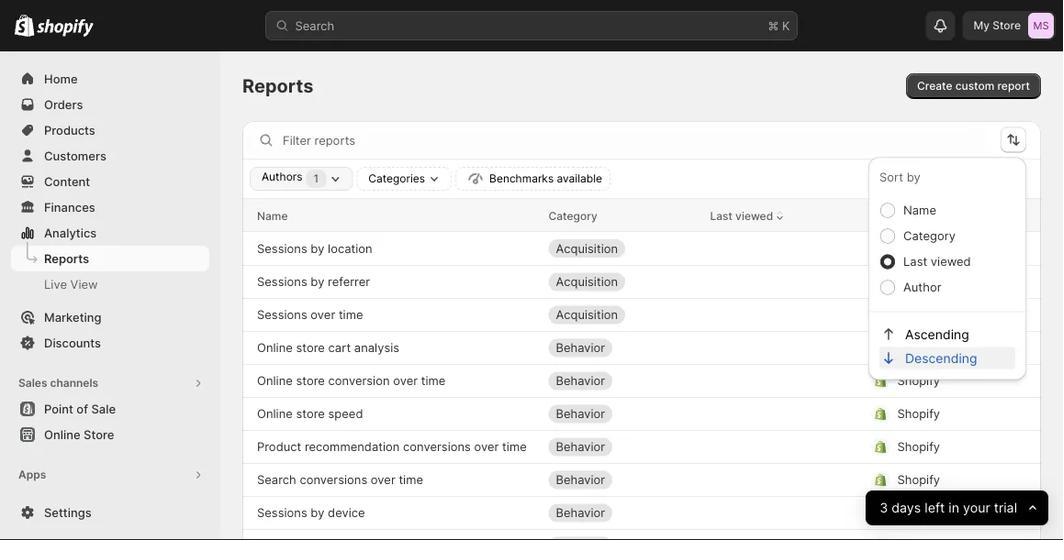 Task type: vqa. For each thing, say whether or not it's contained in the screenshot.


Task type: describe. For each thing, give the bounding box(es) containing it.
add apps button
[[11, 489, 209, 514]]

online store conversion over time
[[257, 374, 446, 388]]

point
[[44, 402, 73, 416]]

row containing online store conversion over time
[[242, 365, 1041, 398]]

shopify cell for online store speed
[[872, 400, 983, 429]]

online store speed link
[[257, 405, 363, 424]]

point of sale button
[[0, 397, 220, 422]]

row containing name
[[242, 199, 1041, 232]]

behavior cell for product recommendation conversions over time
[[549, 433, 695, 462]]

sessions over time
[[257, 308, 363, 322]]

shopify for sessions over time
[[898, 308, 940, 322]]

home link
[[11, 66, 209, 92]]

author inside row
[[872, 209, 908, 222]]

sort by
[[880, 170, 921, 184]]

behavior for product recommendation conversions over time
[[556, 440, 605, 455]]

apps
[[18, 469, 46, 482]]

product
[[257, 440, 301, 455]]

11 row from the top
[[242, 530, 1041, 541]]

finances link
[[11, 195, 209, 220]]

0 vertical spatial conversions
[[403, 440, 471, 455]]

analytics link
[[11, 220, 209, 246]]

name inside sort by option group
[[904, 203, 937, 217]]

products
[[44, 123, 95, 137]]

store for my store
[[993, 19, 1021, 32]]

shopify for product recommendation conversions over time
[[898, 440, 940, 455]]

marketing
[[44, 310, 101, 325]]

sales channels
[[18, 377, 98, 390]]

0 horizontal spatial reports
[[44, 252, 89, 266]]

category button
[[549, 207, 598, 225]]

marketing link
[[11, 305, 209, 331]]

author inside sort by option group
[[904, 280, 942, 295]]

categories
[[368, 172, 425, 185]]

location
[[328, 241, 372, 256]]

cart
[[328, 341, 351, 355]]

create custom report button
[[906, 73, 1041, 99]]

store for cart
[[296, 341, 325, 355]]

shopify cell for sessions by referrer
[[872, 268, 983, 297]]

create
[[917, 79, 953, 93]]

settings
[[44, 506, 92, 520]]

ascending
[[905, 327, 969, 342]]

shopify for online store cart analysis
[[898, 341, 940, 355]]

sales
[[18, 377, 47, 390]]

by for sessions by device
[[311, 506, 325, 521]]

sessions by device link
[[257, 505, 365, 523]]

last inside button
[[710, 209, 733, 222]]

analytics
[[44, 226, 97, 240]]

conversion
[[328, 374, 390, 388]]

name button
[[257, 207, 288, 225]]

sales channels button
[[11, 371, 209, 397]]

acquisition cell for sessions by location
[[549, 234, 695, 264]]

time inside online store conversion over time link
[[421, 374, 446, 388]]

analysis
[[354, 341, 400, 355]]

3 days left in your trial
[[880, 501, 1017, 517]]

last inside sort by option group
[[904, 255, 928, 269]]

categories button
[[357, 167, 452, 191]]

sessions by referrer link
[[257, 273, 370, 292]]

content link
[[11, 169, 209, 195]]

shopify cell for online store cart analysis
[[872, 334, 983, 363]]

discounts
[[44, 336, 101, 350]]

shopify for online store conversion over time
[[898, 374, 940, 388]]

search conversions over time
[[257, 473, 423, 488]]

⌘ k
[[768, 18, 790, 33]]

viewed inside sort by option group
[[931, 255, 971, 269]]

discounts link
[[11, 331, 209, 356]]

home
[[44, 72, 78, 86]]

live view link
[[11, 272, 209, 298]]

1 horizontal spatial reports
[[242, 75, 313, 97]]

search for search conversions over time
[[257, 473, 296, 488]]

point of sale link
[[11, 397, 209, 422]]

channels
[[50, 377, 98, 390]]

sessions for sessions by device
[[257, 506, 307, 521]]

search for search
[[295, 18, 334, 33]]

store for online store
[[84, 428, 114, 442]]

store for conversion
[[296, 374, 325, 388]]

apps button
[[11, 463, 209, 489]]

online for online store cart analysis
[[257, 341, 293, 355]]

orders link
[[11, 92, 209, 118]]

category inside row
[[549, 209, 598, 222]]

device
[[328, 506, 365, 521]]

acquisition for sessions by location
[[556, 241, 618, 256]]

row containing online store speed
[[242, 398, 1041, 431]]

last viewed inside last viewed button
[[710, 209, 773, 222]]

time inside product recommendation conversions over time link
[[502, 440, 527, 455]]

row containing online store cart analysis
[[242, 331, 1041, 365]]

behavior cell for search conversions over time
[[549, 466, 695, 495]]

content
[[44, 174, 90, 189]]

list of reports table
[[242, 199, 1041, 541]]

trial
[[994, 501, 1017, 517]]

sessions by device
[[257, 506, 365, 521]]

customers
[[44, 149, 106, 163]]

benchmarks available button
[[456, 167, 611, 191]]

store for speed
[[296, 407, 325, 421]]

days
[[892, 501, 921, 517]]

viewed inside button
[[736, 209, 773, 222]]

authors
[[262, 170, 303, 184]]

acquisition cell for sessions by referrer
[[549, 268, 695, 297]]

online store conversion over time link
[[257, 372, 446, 391]]

point of sale
[[44, 402, 116, 416]]

online store button
[[0, 422, 220, 448]]

online store speed
[[257, 407, 363, 421]]

in
[[949, 501, 959, 517]]



Task type: locate. For each thing, give the bounding box(es) containing it.
3 sessions from the top
[[257, 308, 307, 322]]

online for online store
[[44, 428, 80, 442]]

time
[[339, 308, 363, 322], [421, 374, 446, 388], [502, 440, 527, 455], [399, 473, 423, 488]]

1 vertical spatial search
[[257, 473, 296, 488]]

by for sessions by referrer
[[311, 275, 325, 289]]

add
[[44, 494, 67, 508]]

behavior cell for sessions by device
[[549, 499, 695, 528]]

results
[[989, 171, 1027, 185]]

behavior cell for online store cart analysis
[[549, 334, 695, 363]]

sale
[[91, 402, 116, 416]]

cell
[[710, 499, 857, 528], [549, 532, 695, 541], [710, 532, 857, 541]]

sessions over time link
[[257, 306, 363, 325]]

store up online store speed
[[296, 374, 325, 388]]

Filter reports text field
[[283, 126, 986, 155]]

3 store from the top
[[296, 407, 325, 421]]

last viewed inside sort by option group
[[904, 255, 971, 269]]

by inside sessions by device link
[[311, 506, 325, 521]]

report
[[998, 79, 1030, 93]]

my store image
[[1028, 13, 1054, 39]]

1 vertical spatial author
[[904, 280, 942, 295]]

0 vertical spatial acquisition
[[556, 241, 618, 256]]

shopify for sessions by location
[[898, 241, 940, 256]]

0 vertical spatial viewed
[[736, 209, 773, 222]]

create custom report
[[917, 79, 1030, 93]]

shopify image
[[15, 14, 34, 36]]

benchmarks
[[489, 172, 554, 185]]

3
[[880, 501, 888, 517]]

online up product
[[257, 407, 293, 421]]

time inside 'sessions over time' link
[[339, 308, 363, 322]]

sessions by location
[[257, 241, 372, 256]]

custom
[[956, 79, 995, 93]]

sessions for sessions by location
[[257, 241, 307, 256]]

online store link
[[11, 422, 209, 448]]

3 acquisition cell from the top
[[549, 301, 695, 330]]

search inside "list of reports" table
[[257, 473, 296, 488]]

8 shopify cell from the top
[[872, 466, 983, 495]]

speed
[[328, 407, 363, 421]]

2 shopify from the top
[[898, 275, 940, 289]]

by right sort
[[907, 170, 921, 184]]

0 vertical spatial last viewed
[[710, 209, 773, 222]]

sessions down name button at top left
[[257, 241, 307, 256]]

5 shopify cell from the top
[[872, 367, 983, 396]]

2 sessions from the top
[[257, 275, 307, 289]]

online
[[257, 341, 293, 355], [257, 374, 293, 388], [257, 407, 293, 421], [44, 428, 80, 442]]

0 horizontal spatial category
[[549, 209, 598, 222]]

category down author button
[[904, 229, 956, 243]]

2 vertical spatial acquisition
[[556, 308, 618, 322]]

online inside button
[[44, 428, 80, 442]]

shopify image
[[37, 19, 94, 37]]

behavior for search conversions over time
[[556, 473, 605, 488]]

behavior cell for online store speed
[[549, 400, 695, 429]]

0 horizontal spatial conversions
[[300, 473, 367, 488]]

category down available
[[549, 209, 598, 222]]

sort by option group
[[880, 198, 1016, 300]]

last viewed
[[710, 209, 773, 222], [904, 255, 971, 269]]

2 vertical spatial acquisition cell
[[549, 301, 695, 330]]

behavior cell for online store conversion over time
[[549, 367, 695, 396]]

4 behavior from the top
[[556, 440, 605, 455]]

last viewed button
[[710, 202, 787, 230]]

row containing sessions by referrer
[[242, 265, 1041, 298]]

2 behavior from the top
[[556, 374, 605, 388]]

⌘
[[768, 18, 779, 33]]

descending button
[[880, 347, 1016, 369]]

2 shopify cell from the top
[[872, 268, 983, 297]]

by left referrer
[[311, 275, 325, 289]]

store inside button
[[84, 428, 114, 442]]

author
[[872, 209, 908, 222], [904, 280, 942, 295]]

1
[[314, 172, 319, 185]]

sessions up sessions over time
[[257, 275, 307, 289]]

online store cart analysis link
[[257, 339, 400, 358]]

view
[[70, 277, 98, 292]]

store down sale
[[84, 428, 114, 442]]

row containing sessions over time
[[242, 298, 1041, 331]]

sessions by referrer
[[257, 275, 370, 289]]

online down 'sessions over time' link
[[257, 341, 293, 355]]

behavior for online store conversion over time
[[556, 374, 605, 388]]

online up online store speed
[[257, 374, 293, 388]]

acquisition for sessions by referrer
[[556, 275, 618, 289]]

my
[[974, 19, 990, 32]]

available
[[557, 172, 602, 185]]

behavior for sessions by device
[[556, 506, 605, 521]]

10 row from the top
[[242, 497, 1041, 530]]

0 vertical spatial acquisition cell
[[549, 234, 695, 264]]

2 acquisition cell from the top
[[549, 268, 695, 297]]

sort
[[880, 170, 904, 184]]

referrer
[[328, 275, 370, 289]]

shopify cell
[[872, 234, 983, 264], [872, 268, 983, 297], [872, 301, 983, 330], [872, 334, 983, 363], [872, 367, 983, 396], [872, 400, 983, 429], [872, 433, 983, 462], [872, 466, 983, 495], [872, 499, 983, 528]]

1 horizontal spatial last viewed
[[904, 255, 971, 269]]

0 vertical spatial store
[[296, 341, 325, 355]]

0 vertical spatial category
[[549, 209, 598, 222]]

sessions by location link
[[257, 240, 372, 258]]

name down sort by
[[904, 203, 937, 217]]

8 shopify from the top
[[898, 473, 940, 488]]

1 acquisition from the top
[[556, 241, 618, 256]]

shopify for search conversions over time
[[898, 473, 940, 488]]

1 horizontal spatial store
[[993, 19, 1021, 32]]

behavior for online store speed
[[556, 407, 605, 421]]

category inside sort by option group
[[904, 229, 956, 243]]

behavior cell
[[549, 334, 695, 363], [549, 367, 695, 396], [549, 400, 695, 429], [549, 433, 695, 462], [549, 466, 695, 495], [549, 499, 695, 528]]

2 behavior cell from the top
[[549, 367, 695, 396]]

store
[[296, 341, 325, 355], [296, 374, 325, 388], [296, 407, 325, 421]]

by
[[907, 170, 921, 184], [311, 241, 325, 256], [311, 275, 325, 289], [311, 506, 325, 521]]

sessions left device
[[257, 506, 307, 521]]

0 horizontal spatial name
[[257, 209, 288, 222]]

1 vertical spatial reports
[[44, 252, 89, 266]]

1 vertical spatial conversions
[[300, 473, 367, 488]]

left
[[925, 501, 945, 517]]

1 vertical spatial acquisition
[[556, 275, 618, 289]]

sessions for sessions by referrer
[[257, 275, 307, 289]]

sessions
[[257, 241, 307, 256], [257, 275, 307, 289], [257, 308, 307, 322], [257, 506, 307, 521]]

by for sessions by location
[[311, 241, 325, 256]]

1 behavior cell from the top
[[549, 334, 695, 363]]

my store
[[974, 19, 1021, 32]]

finances
[[44, 200, 95, 214]]

3 row from the top
[[242, 265, 1041, 298]]

0 horizontal spatial last
[[710, 209, 733, 222]]

live
[[44, 277, 67, 292]]

author up ascending
[[904, 280, 942, 295]]

shopify cell for product recommendation conversions over time
[[872, 433, 983, 462]]

3 shopify from the top
[[898, 308, 940, 322]]

online store
[[44, 428, 114, 442]]

0 vertical spatial last
[[710, 209, 733, 222]]

0 horizontal spatial last viewed
[[710, 209, 773, 222]]

row containing sessions by device
[[242, 497, 1041, 530]]

5 behavior cell from the top
[[549, 466, 695, 495]]

1 horizontal spatial conversions
[[403, 440, 471, 455]]

6 behavior cell from the top
[[549, 499, 695, 528]]

author button
[[872, 207, 908, 225]]

apps
[[70, 494, 98, 508]]

3 behavior from the top
[[556, 407, 605, 421]]

store left cart
[[296, 341, 325, 355]]

0 vertical spatial search
[[295, 18, 334, 33]]

online store cart analysis
[[257, 341, 400, 355]]

6 behavior from the top
[[556, 506, 605, 521]]

acquisition cell for sessions over time
[[549, 301, 695, 330]]

search conversions over time link
[[257, 472, 423, 490]]

row containing search conversions over time
[[242, 464, 1041, 497]]

7 shopify from the top
[[898, 440, 940, 455]]

1 acquisition cell from the top
[[549, 234, 695, 264]]

1 vertical spatial last
[[904, 255, 928, 269]]

search
[[295, 18, 334, 33], [257, 473, 296, 488]]

4 shopify cell from the top
[[872, 334, 983, 363]]

online for online store conversion over time
[[257, 374, 293, 388]]

by inside sessions by location link
[[311, 241, 325, 256]]

reports up authors
[[242, 75, 313, 97]]

9 row from the top
[[242, 464, 1041, 497]]

7 shopify cell from the top
[[872, 433, 983, 462]]

4 behavior cell from the top
[[549, 433, 695, 462]]

orders
[[44, 97, 83, 112]]

4 row from the top
[[242, 298, 1041, 331]]

row containing sessions by location
[[242, 232, 1041, 265]]

reports down the analytics
[[44, 252, 89, 266]]

shopify cell for search conversions over time
[[872, 466, 983, 495]]

1 store from the top
[[296, 341, 325, 355]]

product recommendation conversions over time link
[[257, 438, 527, 457]]

1 horizontal spatial last
[[904, 255, 928, 269]]

0 horizontal spatial store
[[84, 428, 114, 442]]

0 vertical spatial author
[[872, 209, 908, 222]]

shopify cell for online store conversion over time
[[872, 367, 983, 396]]

recommendation
[[305, 440, 400, 455]]

7 row from the top
[[242, 398, 1041, 431]]

ascending button
[[880, 323, 1016, 345]]

1 shopify from the top
[[898, 241, 940, 256]]

1 sessions from the top
[[257, 241, 307, 256]]

reports link
[[11, 246, 209, 272]]

0 vertical spatial store
[[993, 19, 1021, 32]]

2 row from the top
[[242, 232, 1041, 265]]

shopify cell for sessions by location
[[872, 234, 983, 264]]

1 vertical spatial last viewed
[[904, 255, 971, 269]]

8 row from the top
[[242, 431, 1041, 464]]

sessions for sessions over time
[[257, 308, 307, 322]]

1 vertical spatial acquisition cell
[[549, 268, 695, 297]]

1 shopify cell from the top
[[872, 234, 983, 264]]

by inside the "sessions by referrer" link
[[311, 275, 325, 289]]

6 row from the top
[[242, 365, 1041, 398]]

9 shopify cell from the top
[[872, 499, 983, 528]]

category
[[549, 209, 598, 222], [904, 229, 956, 243]]

your
[[963, 501, 990, 517]]

add apps
[[44, 494, 98, 508]]

6 shopify from the top
[[898, 407, 940, 421]]

store left speed
[[296, 407, 325, 421]]

3 days left in your trial button
[[866, 491, 1049, 526]]

4 sessions from the top
[[257, 506, 307, 521]]

2 vertical spatial store
[[296, 407, 325, 421]]

1 horizontal spatial viewed
[[931, 255, 971, 269]]

5 shopify from the top
[[898, 374, 940, 388]]

behavior
[[556, 341, 605, 355], [556, 374, 605, 388], [556, 407, 605, 421], [556, 440, 605, 455], [556, 473, 605, 488], [556, 506, 605, 521]]

1 vertical spatial store
[[84, 428, 114, 442]]

by for sort by
[[907, 170, 921, 184]]

acquisition for sessions over time
[[556, 308, 618, 322]]

1 behavior from the top
[[556, 341, 605, 355]]

row
[[242, 199, 1041, 232], [242, 232, 1041, 265], [242, 265, 1041, 298], [242, 298, 1041, 331], [242, 331, 1041, 365], [242, 365, 1041, 398], [242, 398, 1041, 431], [242, 431, 1041, 464], [242, 464, 1041, 497], [242, 497, 1041, 530], [242, 530, 1041, 541]]

k
[[782, 18, 790, 33]]

1 row from the top
[[242, 199, 1041, 232]]

9 shopify from the top
[[898, 506, 940, 521]]

product recommendation conversions over time
[[257, 440, 527, 455]]

0 vertical spatial reports
[[242, 75, 313, 97]]

1 vertical spatial store
[[296, 374, 325, 388]]

online for online store speed
[[257, 407, 293, 421]]

1 vertical spatial category
[[904, 229, 956, 243]]

conversions right recommendation
[[403, 440, 471, 455]]

3 behavior cell from the top
[[549, 400, 695, 429]]

products link
[[11, 118, 209, 143]]

by left device
[[311, 506, 325, 521]]

2 store from the top
[[296, 374, 325, 388]]

last
[[710, 209, 733, 222], [904, 255, 928, 269]]

name inside "list of reports" table
[[257, 209, 288, 222]]

6 shopify cell from the top
[[872, 400, 983, 429]]

3 acquisition from the top
[[556, 308, 618, 322]]

1 horizontal spatial category
[[904, 229, 956, 243]]

shopify for online store speed
[[898, 407, 940, 421]]

shopify
[[898, 241, 940, 256], [898, 275, 940, 289], [898, 308, 940, 322], [898, 341, 940, 355], [898, 374, 940, 388], [898, 407, 940, 421], [898, 440, 940, 455], [898, 473, 940, 488], [898, 506, 940, 521]]

of
[[77, 402, 88, 416]]

2 acquisition from the top
[[556, 275, 618, 289]]

conversions up device
[[300, 473, 367, 488]]

behavior for online store cart analysis
[[556, 341, 605, 355]]

viewed
[[736, 209, 773, 222], [931, 255, 971, 269]]

1 horizontal spatial name
[[904, 203, 937, 217]]

sessions down the "sessions by referrer" link
[[257, 308, 307, 322]]

customers link
[[11, 143, 209, 169]]

conversions
[[403, 440, 471, 455], [300, 473, 367, 488]]

store right my
[[993, 19, 1021, 32]]

shopify for sessions by referrer
[[898, 275, 940, 289]]

0 horizontal spatial viewed
[[736, 209, 773, 222]]

online down point
[[44, 428, 80, 442]]

by left location
[[311, 241, 325, 256]]

1 vertical spatial viewed
[[931, 255, 971, 269]]

time inside search conversions over time link
[[399, 473, 423, 488]]

shopify cell for sessions over time
[[872, 301, 983, 330]]

acquisition cell
[[549, 234, 695, 264], [549, 268, 695, 297], [549, 301, 695, 330]]

over
[[311, 308, 335, 322], [393, 374, 418, 388], [474, 440, 499, 455], [371, 473, 396, 488]]

author down sort
[[872, 209, 908, 222]]

name down authors
[[257, 209, 288, 222]]

3 shopify cell from the top
[[872, 301, 983, 330]]

descending
[[905, 351, 977, 366]]

5 behavior from the top
[[556, 473, 605, 488]]

settings link
[[11, 500, 209, 526]]

live view
[[44, 277, 98, 292]]

row containing product recommendation conversions over time
[[242, 431, 1041, 464]]

5 row from the top
[[242, 331, 1041, 365]]

4 shopify from the top
[[898, 341, 940, 355]]



